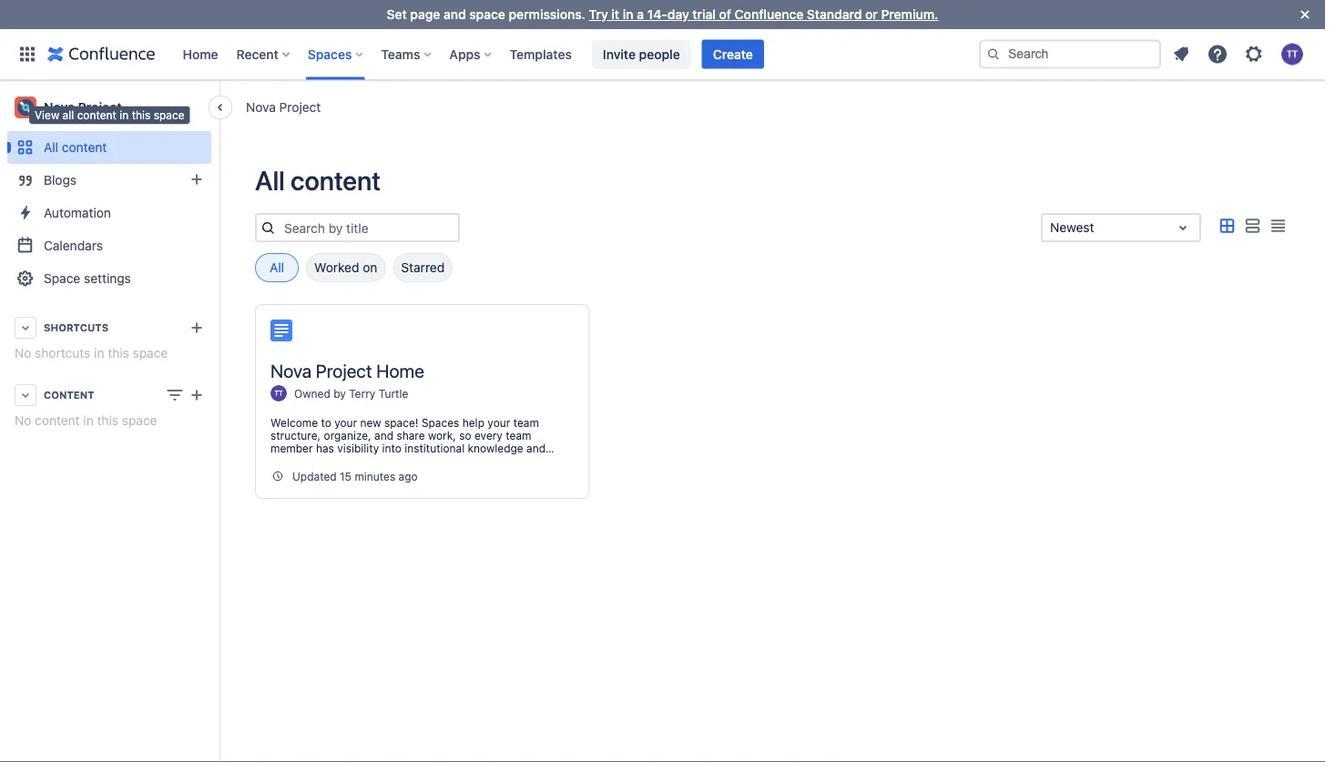 Task type: vqa. For each thing, say whether or not it's contained in the screenshot.
P1374 Sprint 1 In Progress: 0 of 0 (story points) element
no



Task type: locate. For each thing, give the bounding box(es) containing it.
space
[[44, 271, 80, 286]]

all
[[44, 140, 58, 155], [255, 165, 285, 196], [270, 260, 284, 275]]

all right create a blog icon
[[255, 165, 285, 196]]

all inside space element
[[44, 140, 58, 155]]

space right and
[[469, 7, 506, 22]]

in up all content link on the top left of page
[[120, 108, 129, 121]]

standard
[[807, 7, 862, 22]]

space element
[[0, 80, 219, 763]]

create a page image
[[186, 384, 208, 406]]

all down view
[[44, 140, 58, 155]]

invite people
[[603, 46, 680, 62]]

nova project link down the recent dropdown button
[[246, 98, 321, 116]]

close image
[[1295, 4, 1317, 26]]

this down shortcuts 'dropdown button'
[[108, 346, 129, 361]]

in left a
[[623, 7, 634, 22]]

0 horizontal spatial nova project
[[44, 100, 122, 115]]

settings
[[84, 271, 131, 286]]

in
[[623, 7, 634, 22], [120, 108, 129, 121], [94, 346, 104, 361], [83, 413, 94, 428]]

confluence image
[[47, 43, 155, 65], [47, 43, 155, 65]]

1 horizontal spatial nova project link
[[246, 98, 321, 116]]

by
[[334, 387, 346, 400]]

nova project up all content link on the top left of page
[[44, 100, 122, 115]]

in down content
[[83, 413, 94, 428]]

0 vertical spatial home
[[183, 46, 218, 62]]

starred button
[[393, 253, 453, 282]]

newest
[[1051, 220, 1095, 235]]

shortcuts
[[44, 322, 109, 334]]

15
[[340, 470, 352, 483]]

nova project link
[[7, 89, 211, 126], [246, 98, 321, 116]]

all
[[62, 108, 74, 121]]

1 horizontal spatial nova project
[[246, 99, 321, 114]]

2 vertical spatial all
[[270, 260, 284, 275]]

Search field
[[979, 40, 1162, 69]]

content up search by title field
[[291, 165, 381, 196]]

all left worked
[[270, 260, 284, 275]]

project inside space element
[[78, 100, 122, 115]]

1 vertical spatial this
[[108, 346, 129, 361]]

project right all
[[78, 100, 122, 115]]

people
[[639, 46, 680, 62]]

change view image
[[164, 384, 186, 406]]

your profile and preferences image
[[1282, 43, 1304, 65]]

nova project
[[246, 99, 321, 114], [44, 100, 122, 115]]

all content
[[44, 140, 107, 155], [255, 165, 381, 196]]

view all content in this space
[[35, 108, 184, 121]]

this
[[132, 108, 151, 121], [108, 346, 129, 361], [97, 413, 118, 428]]

1 vertical spatial no
[[15, 413, 31, 428]]

create
[[713, 46, 753, 62]]

0 vertical spatial all content
[[44, 140, 107, 155]]

a
[[637, 7, 644, 22]]

worked on
[[314, 260, 378, 275]]

templates link
[[504, 40, 578, 69]]

project
[[279, 99, 321, 114], [78, 100, 122, 115], [316, 360, 372, 381]]

1 vertical spatial all content
[[255, 165, 381, 196]]

2 vertical spatial this
[[97, 413, 118, 428]]

open image
[[1173, 217, 1194, 239]]

project down spaces
[[279, 99, 321, 114]]

all content inside space element
[[44, 140, 107, 155]]

try it in a 14-day trial of confluence standard or premium. link
[[589, 7, 939, 22]]

0 horizontal spatial all content
[[44, 140, 107, 155]]

no content in this space
[[15, 413, 157, 428]]

settings icon image
[[1244, 43, 1266, 65]]

no
[[15, 346, 31, 361], [15, 413, 31, 428]]

this down content dropdown button
[[97, 413, 118, 428]]

home link
[[177, 40, 224, 69]]

2 no from the top
[[15, 413, 31, 428]]

banner
[[0, 29, 1326, 80]]

content
[[44, 390, 94, 401]]

recent
[[237, 46, 279, 62]]

no down content dropdown button
[[15, 413, 31, 428]]

0 horizontal spatial home
[[183, 46, 218, 62]]

owned
[[294, 387, 331, 400]]

turtle
[[379, 387, 408, 400]]

invite people button
[[592, 40, 691, 69]]

home up turtle
[[377, 360, 424, 381]]

cards image
[[1216, 215, 1238, 237]]

apps button
[[444, 40, 499, 69]]

no left the shortcuts
[[15, 346, 31, 361]]

compact list image
[[1267, 215, 1289, 237]]

1 horizontal spatial home
[[377, 360, 424, 381]]

in down shortcuts 'dropdown button'
[[94, 346, 104, 361]]

no for no content in this space
[[15, 413, 31, 428]]

confluence
[[735, 7, 804, 22]]

home
[[183, 46, 218, 62], [377, 360, 424, 381]]

all content down all
[[44, 140, 107, 155]]

of
[[719, 7, 732, 22]]

nova up profile picture
[[271, 360, 312, 381]]

ago
[[399, 470, 418, 483]]

this for no content in this space
[[97, 413, 118, 428]]

add shortcut image
[[186, 317, 208, 339]]

worked on button
[[306, 253, 386, 282]]

all content up search by title field
[[255, 165, 381, 196]]

nova project home
[[271, 360, 424, 381]]

spaces button
[[302, 40, 370, 69]]

1 nova project from the left
[[246, 99, 321, 114]]

content
[[77, 108, 117, 121], [62, 140, 107, 155], [291, 165, 381, 196], [35, 413, 80, 428]]

banner containing home
[[0, 29, 1326, 80]]

nova project link up all content link on the top left of page
[[7, 89, 211, 126]]

Search by title field
[[279, 215, 458, 241]]

nova project inside space element
[[44, 100, 122, 115]]

all inside button
[[270, 260, 284, 275]]

0 vertical spatial all
[[44, 140, 58, 155]]

1 no from the top
[[15, 346, 31, 361]]

search image
[[987, 47, 1001, 62]]

1 horizontal spatial all content
[[255, 165, 381, 196]]

this up all content link on the top left of page
[[132, 108, 151, 121]]

worked
[[314, 260, 359, 275]]

owned by terry turtle
[[294, 387, 408, 400]]

apps
[[450, 46, 481, 62]]

2 nova project from the left
[[44, 100, 122, 115]]

page
[[410, 7, 440, 22]]

spaces
[[308, 46, 352, 62]]

nova up all content link on the top left of page
[[44, 100, 75, 115]]

updated 15 minutes ago
[[292, 470, 418, 483]]

home left recent
[[183, 46, 218, 62]]

None text field
[[1051, 219, 1054, 237]]

nova project down the recent dropdown button
[[246, 99, 321, 114]]

shortcuts button
[[7, 312, 211, 344]]

appswitcher icon image
[[16, 43, 38, 65]]

space
[[469, 7, 506, 22], [154, 108, 184, 121], [133, 346, 168, 361], [122, 413, 157, 428]]

all content link
[[7, 131, 211, 164]]

nova
[[246, 99, 276, 114], [44, 100, 75, 115], [271, 360, 312, 381]]

0 vertical spatial no
[[15, 346, 31, 361]]



Task type: describe. For each thing, give the bounding box(es) containing it.
blogs link
[[7, 164, 211, 197]]

this for no shortcuts in this space
[[108, 346, 129, 361]]

terry
[[349, 387, 376, 400]]

content down content
[[35, 413, 80, 428]]

recent button
[[231, 40, 297, 69]]

set
[[387, 7, 407, 22]]

content right all
[[77, 108, 117, 121]]

premium.
[[881, 7, 939, 22]]

minutes
[[355, 470, 396, 483]]

0 vertical spatial this
[[132, 108, 151, 121]]

1 vertical spatial all
[[255, 165, 285, 196]]

0 horizontal spatial nova project link
[[7, 89, 211, 126]]

help icon image
[[1207, 43, 1229, 65]]

updated
[[292, 470, 337, 483]]

notification icon image
[[1171, 43, 1193, 65]]

create a blog image
[[186, 169, 208, 190]]

starred
[[401, 260, 445, 275]]

14-
[[647, 7, 668, 22]]

no for no shortcuts in this space
[[15, 346, 31, 361]]

nova down the recent dropdown button
[[246, 99, 276, 114]]

try
[[589, 7, 608, 22]]

day
[[668, 7, 689, 22]]

space settings
[[44, 271, 131, 286]]

blogs
[[44, 173, 77, 188]]

teams button
[[376, 40, 439, 69]]

global element
[[11, 29, 976, 80]]

space down content dropdown button
[[122, 413, 157, 428]]

and
[[444, 7, 466, 22]]

home inside 'global' element
[[183, 46, 218, 62]]

calendars
[[44, 238, 103, 253]]

list image
[[1242, 215, 1264, 237]]

it
[[612, 7, 620, 22]]

trial
[[693, 7, 716, 22]]

automation link
[[7, 197, 211, 230]]

set page and space permissions. try it in a 14-day trial of confluence standard or premium.
[[387, 7, 939, 22]]

automation
[[44, 205, 111, 220]]

view
[[35, 108, 59, 121]]

all button
[[255, 253, 299, 282]]

templates
[[510, 46, 572, 62]]

teams
[[381, 46, 420, 62]]

shortcuts
[[35, 346, 91, 361]]

content button
[[7, 379, 211, 412]]

or
[[866, 7, 878, 22]]

page image
[[271, 320, 292, 342]]

space down home link
[[154, 108, 184, 121]]

create link
[[702, 40, 764, 69]]

no shortcuts in this space
[[15, 346, 168, 361]]

on
[[363, 260, 378, 275]]

nova inside space element
[[44, 100, 75, 115]]

invite
[[603, 46, 636, 62]]

space down shortcuts 'dropdown button'
[[133, 346, 168, 361]]

profile picture image
[[271, 385, 287, 402]]

space settings link
[[7, 262, 211, 295]]

project up the by
[[316, 360, 372, 381]]

permissions.
[[509, 7, 586, 22]]

terry turtle link
[[349, 387, 408, 400]]

1 vertical spatial home
[[377, 360, 424, 381]]

calendars link
[[7, 230, 211, 262]]

content down all
[[62, 140, 107, 155]]



